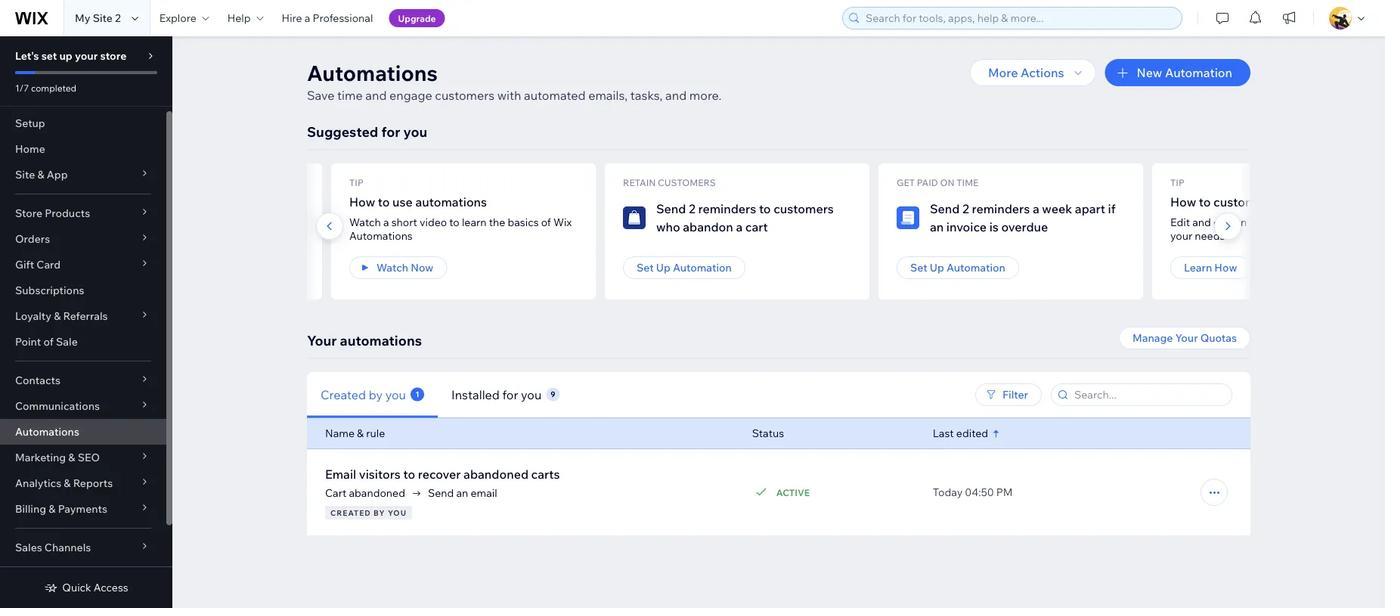 Task type: describe. For each thing, give the bounding box(es) containing it.
set up automation button for send 2 reminders a week apart if an invoice is overdue
[[897, 256, 1019, 279]]

created by you
[[330, 508, 407, 517]]

& for marketing
[[68, 451, 75, 464]]

analytics
[[15, 476, 61, 490]]

a inside send 2 reminders to customers who abandon a cart
[[736, 219, 743, 234]]

setup link
[[0, 110, 166, 136]]

email visitors to recover abandoned carts
[[325, 467, 560, 482]]

set for send 2 reminders a week apart if an invoice is overdue
[[911, 261, 928, 274]]

paid
[[917, 177, 938, 188]]

your inside button
[[1176, 331, 1198, 344]]

analytics & reports
[[15, 476, 113, 490]]

with
[[497, 88, 521, 103]]

automations inside tip how to use automations watch a short video to learn the basics of wix automations
[[416, 194, 487, 209]]

get paid on time
[[897, 177, 979, 188]]

customize
[[1214, 194, 1272, 209]]

retain
[[623, 177, 656, 188]]

1 horizontal spatial and
[[666, 88, 687, 103]]

manage
[[1133, 331, 1173, 344]]

completed
[[31, 82, 76, 93]]

store products button
[[0, 200, 166, 226]]

visitors
[[359, 467, 401, 482]]

design
[[1214, 216, 1247, 229]]

created
[[330, 508, 371, 517]]

week
[[1042, 201, 1073, 216]]

sidebar element
[[0, 36, 172, 608]]

1 vertical spatial abandoned
[[464, 467, 529, 482]]

to up needs.
[[1199, 194, 1211, 209]]

actions
[[1021, 65, 1064, 80]]

abandoned for recover abandoned carts by sending coupons
[[158, 201, 223, 216]]

automations link
[[0, 419, 166, 445]]

by
[[374, 508, 385, 517]]

seo
[[78, 451, 100, 464]]

orders button
[[0, 226, 166, 252]]

customers inside send 2 reminders to customers who abandon a cart
[[774, 201, 834, 216]]

reminders for cart
[[698, 201, 757, 216]]

you for suggested for you
[[403, 123, 427, 140]]

quick access button
[[44, 581, 128, 594]]

recover
[[418, 467, 461, 482]]

my site 2
[[75, 11, 121, 25]]

subscriptions
[[15, 284, 84, 297]]

automation inside new automation button
[[1165, 65, 1233, 80]]

manage your quotas
[[1133, 331, 1237, 344]]

gift card
[[15, 258, 61, 271]]

& for analytics
[[64, 476, 71, 490]]

gift card button
[[0, 252, 166, 278]]

setup
[[15, 116, 45, 130]]

customers inside automations save time and engage customers with automated emails, tasks, and more.
[[435, 88, 495, 103]]

use
[[393, 194, 413, 209]]

gift
[[15, 258, 34, 271]]

category image
[[623, 206, 646, 229]]

today 04:50 pm
[[933, 486, 1013, 499]]

automated inside automations save time and engage customers with automated emails, tasks, and more.
[[524, 88, 586, 103]]

point of sale
[[15, 335, 78, 348]]

name & rule
[[325, 427, 385, 440]]

how for how to use automations
[[349, 194, 375, 209]]

more actions button
[[970, 59, 1096, 86]]

fit
[[1368, 216, 1378, 229]]

automations save time and engage customers with automated emails, tasks, and more.
[[307, 59, 722, 103]]

needs.
[[1195, 229, 1228, 242]]

wix
[[554, 216, 572, 229]]

set up automation button for send 2 reminders to customers who abandon a cart
[[623, 256, 746, 279]]

access
[[94, 581, 128, 594]]

& for billing
[[49, 502, 56, 515]]

active
[[777, 487, 810, 498]]

how inside button
[[1215, 261, 1238, 274]]

2 for send 2 reminders a week apart if an invoice is overdue
[[963, 201, 969, 216]]

send 2 reminders a week apart if an invoice is overdue
[[930, 201, 1116, 234]]

to left the learn
[[449, 216, 460, 229]]

cart abandoned
[[325, 486, 405, 500]]

channels
[[45, 541, 91, 554]]

analytics & reports button
[[0, 470, 166, 496]]

up
[[59, 49, 72, 62]]

loyalty
[[15, 309, 51, 323]]

email inside tip how to customize automated emails edit and design your email templates to fit your needs.
[[1274, 216, 1301, 229]]

to left use
[[378, 194, 390, 209]]

suggested
[[307, 123, 378, 140]]

1 horizontal spatial your
[[1171, 229, 1193, 242]]

marketing & seo button
[[0, 445, 166, 470]]

if
[[1108, 201, 1116, 216]]

overdue
[[1002, 219, 1048, 234]]

status
[[752, 427, 784, 440]]

0 horizontal spatial 2
[[115, 11, 121, 25]]

quick access
[[62, 581, 128, 594]]

created by you
[[321, 387, 406, 402]]

to inside send 2 reminders to customers who abandon a cart
[[759, 201, 771, 216]]

automations for automations save time and engage customers with automated emails, tasks, and more.
[[307, 59, 438, 86]]

for for suggested
[[381, 123, 400, 140]]

emails
[[1340, 194, 1377, 209]]

send an email
[[428, 486, 497, 500]]

is
[[990, 219, 999, 234]]

now
[[411, 261, 434, 274]]

loyalty & referrals
[[15, 309, 108, 323]]

save
[[307, 88, 335, 103]]

engage
[[390, 88, 432, 103]]

let's
[[15, 49, 39, 62]]

send for send 2 reminders to customers who abandon a cart
[[656, 201, 686, 216]]

retain customers
[[623, 177, 716, 188]]

send 2 reminders to customers who abandon a cart
[[656, 201, 834, 234]]

category image
[[897, 206, 920, 229]]

for for installed
[[503, 387, 518, 402]]

basics
[[508, 216, 539, 229]]

0 horizontal spatial an
[[456, 486, 468, 500]]

& for site
[[37, 168, 44, 181]]

1/7 completed
[[15, 82, 76, 93]]

get
[[897, 177, 915, 188]]

email
[[325, 467, 356, 482]]

professional
[[313, 11, 373, 25]]

up for send 2 reminders to customers who abandon a cart
[[656, 261, 671, 274]]

set up automation for send 2 reminders to customers who abandon a cart
[[637, 261, 732, 274]]

point of sale link
[[0, 329, 166, 355]]

to right visitors
[[403, 467, 415, 482]]

communications button
[[0, 393, 166, 419]]

and inside tip how to customize automated emails edit and design your email templates to fit your needs.
[[1193, 216, 1211, 229]]

on
[[940, 177, 955, 188]]

abandon
[[683, 219, 733, 234]]

1 vertical spatial by
[[369, 387, 383, 402]]

tip for how to customize automated emails
[[1171, 177, 1185, 188]]

marketing
[[15, 451, 66, 464]]

hire
[[282, 11, 302, 25]]

cart
[[746, 219, 768, 234]]

1 vertical spatial automations
[[340, 332, 422, 349]]

store
[[15, 206, 42, 220]]

more
[[988, 65, 1018, 80]]

last
[[933, 427, 954, 440]]

by inside 'recover abandoned carts by sending coupons'
[[257, 201, 271, 216]]

& for loyalty
[[54, 309, 61, 323]]

you
[[388, 508, 407, 517]]

card
[[37, 258, 61, 271]]

0 horizontal spatial email
[[471, 486, 497, 500]]



Task type: vqa. For each thing, say whether or not it's contained in the screenshot.
& associated with Site
yes



Task type: locate. For each thing, give the bounding box(es) containing it.
set up automation
[[637, 261, 732, 274], [911, 261, 1006, 274]]

send for send an email
[[428, 486, 454, 500]]

abandoned for cart abandoned
[[349, 486, 405, 500]]

2 for send 2 reminders to customers who abandon a cart
[[689, 201, 696, 216]]

how for how to customize automated emails
[[1171, 194, 1197, 209]]

2 vertical spatial abandoned
[[349, 486, 405, 500]]

home
[[15, 142, 45, 155]]

1 vertical spatial automated
[[1275, 194, 1337, 209]]

2 horizontal spatial how
[[1215, 261, 1238, 274]]

0 vertical spatial automated
[[524, 88, 586, 103]]

for down engage
[[381, 123, 400, 140]]

learn how button
[[1171, 256, 1251, 279]]

1 horizontal spatial your
[[1176, 331, 1198, 344]]

tip inside tip how to use automations watch a short video to learn the basics of wix automations
[[349, 177, 364, 188]]

tip inside tip how to customize automated emails edit and design your email templates to fit your needs.
[[1171, 177, 1185, 188]]

learn how
[[1184, 261, 1238, 274]]

0 horizontal spatial reminders
[[698, 201, 757, 216]]

tip how to customize automated emails edit and design your email templates to fit your needs.
[[1171, 177, 1378, 242]]

reminders up is
[[972, 201, 1030, 216]]

automations inside sidebar element
[[15, 425, 79, 438]]

0 horizontal spatial of
[[43, 335, 54, 348]]

by
[[257, 201, 271, 216], [369, 387, 383, 402]]

how inside tip how to customize automated emails edit and design your email templates to fit your needs.
[[1171, 194, 1197, 209]]

send up who
[[656, 201, 686, 216]]

2 up from the left
[[930, 261, 944, 274]]

1 horizontal spatial 2
[[689, 201, 696, 216]]

watch left short
[[349, 216, 381, 229]]

automated up templates
[[1275, 194, 1337, 209]]

products
[[45, 206, 90, 220]]

0 horizontal spatial tip
[[349, 177, 364, 188]]

2 horizontal spatial your
[[1250, 216, 1272, 229]]

0 vertical spatial site
[[93, 11, 113, 25]]

sales channels
[[15, 541, 91, 554]]

how inside tip how to use automations watch a short video to learn the basics of wix automations
[[349, 194, 375, 209]]

2 vertical spatial automations
[[15, 425, 79, 438]]

1 horizontal spatial site
[[93, 11, 113, 25]]

point
[[15, 335, 41, 348]]

sale
[[56, 335, 78, 348]]

new
[[1137, 65, 1163, 80]]

watch inside button
[[377, 261, 408, 274]]

0 horizontal spatial for
[[381, 123, 400, 140]]

1 horizontal spatial how
[[1171, 194, 1197, 209]]

1/7
[[15, 82, 29, 93]]

& right billing
[[49, 502, 56, 515]]

0 horizontal spatial send
[[428, 486, 454, 500]]

0 horizontal spatial automation
[[673, 261, 732, 274]]

how up edit
[[1171, 194, 1197, 209]]

reminders up abandon
[[698, 201, 757, 216]]

marketing & seo
[[15, 451, 100, 464]]

0 vertical spatial your
[[75, 49, 98, 62]]

an
[[930, 219, 944, 234], [456, 486, 468, 500]]

1 horizontal spatial tip
[[1171, 177, 1185, 188]]

1 set from the left
[[637, 261, 654, 274]]

tab list
[[307, 372, 785, 418]]

site
[[93, 11, 113, 25], [15, 168, 35, 181]]

manage your quotas button
[[1119, 327, 1251, 349]]

new automation
[[1137, 65, 1233, 80]]

0 horizontal spatial set up automation
[[637, 261, 732, 274]]

a inside tip how to use automations watch a short video to learn the basics of wix automations
[[383, 216, 389, 229]]

& inside "popup button"
[[54, 309, 61, 323]]

explore
[[159, 11, 196, 25]]

0 vertical spatial carts
[[226, 201, 254, 216]]

you down engage
[[403, 123, 427, 140]]

of left 'sale'
[[43, 335, 54, 348]]

automations up marketing
[[15, 425, 79, 438]]

list containing how to use automations
[[0, 163, 1386, 299]]

of
[[541, 216, 551, 229], [43, 335, 54, 348]]

tip up edit
[[1171, 177, 1185, 188]]

you left the '9'
[[521, 387, 542, 402]]

a
[[305, 11, 310, 25], [1033, 201, 1040, 216], [383, 216, 389, 229], [736, 219, 743, 234]]

0 horizontal spatial automated
[[524, 88, 586, 103]]

reports
[[73, 476, 113, 490]]

tip for how to use automations
[[349, 177, 364, 188]]

automation down abandon
[[673, 261, 732, 274]]

2 up abandon
[[689, 201, 696, 216]]

tip down suggested for you
[[349, 177, 364, 188]]

2 set up automation button from the left
[[897, 256, 1019, 279]]

email down email visitors to recover abandoned carts in the left bottom of the page
[[471, 486, 497, 500]]

2 right my
[[115, 11, 121, 25]]

an down email visitors to recover abandoned carts in the left bottom of the page
[[456, 486, 468, 500]]

you left 1
[[385, 387, 406, 402]]

2 set up automation from the left
[[911, 261, 1006, 274]]

of inside sidebar element
[[43, 335, 54, 348]]

reminders for invoice
[[972, 201, 1030, 216]]

set up automation button down who
[[623, 256, 746, 279]]

new automation button
[[1105, 59, 1251, 86]]

name
[[325, 427, 355, 440]]

templates
[[1303, 216, 1353, 229]]

short
[[391, 216, 417, 229]]

send
[[656, 201, 686, 216], [930, 201, 960, 216], [428, 486, 454, 500]]

2 reminders from the left
[[972, 201, 1030, 216]]

Search for tools, apps, help & more... field
[[861, 8, 1178, 29]]

04:50
[[965, 486, 994, 499]]

0 horizontal spatial up
[[656, 261, 671, 274]]

tip how to use automations watch a short video to learn the basics of wix automations
[[349, 177, 572, 242]]

of inside tip how to use automations watch a short video to learn the basics of wix automations
[[541, 216, 551, 229]]

customers
[[435, 88, 495, 103], [774, 201, 834, 216]]

site down home
[[15, 168, 35, 181]]

2 horizontal spatial send
[[930, 201, 960, 216]]

2 up invoice
[[963, 201, 969, 216]]

subscriptions link
[[0, 278, 166, 303]]

reminders inside the send 2 reminders a week apart if an invoice is overdue
[[972, 201, 1030, 216]]

0 vertical spatial automations
[[416, 194, 487, 209]]

store products
[[15, 206, 90, 220]]

home link
[[0, 136, 166, 162]]

abandoned up the send an email
[[464, 467, 529, 482]]

1 your from the left
[[1176, 331, 1198, 344]]

1 horizontal spatial automated
[[1275, 194, 1337, 209]]

quotas
[[1201, 331, 1237, 344]]

abandoned up coupons at top left
[[158, 201, 223, 216]]

automated inside tip how to customize automated emails edit and design your email templates to fit your needs.
[[1275, 194, 1337, 209]]

my
[[75, 11, 90, 25]]

edited
[[957, 427, 988, 440]]

a inside the send 2 reminders a week apart if an invoice is overdue
[[1033, 201, 1040, 216]]

to left fit
[[1355, 216, 1365, 229]]

automations inside tip how to use automations watch a short video to learn the basics of wix automations
[[349, 229, 413, 242]]

automations for automations
[[15, 425, 79, 438]]

coupons
[[157, 219, 207, 234]]

learn
[[462, 216, 487, 229]]

abandoned inside 'recover abandoned carts by sending coupons'
[[158, 201, 223, 216]]

customers
[[658, 177, 716, 188]]

1 vertical spatial for
[[503, 387, 518, 402]]

site right my
[[93, 11, 113, 25]]

time
[[957, 177, 979, 188]]

set up automation for send 2 reminders a week apart if an invoice is overdue
[[911, 261, 1006, 274]]

0 vertical spatial watch
[[349, 216, 381, 229]]

1 vertical spatial of
[[43, 335, 54, 348]]

automations up time
[[307, 59, 438, 86]]

quick
[[62, 581, 91, 594]]

1 vertical spatial automations
[[349, 229, 413, 242]]

how right learn
[[1215, 261, 1238, 274]]

for
[[381, 123, 400, 140], [503, 387, 518, 402]]

0 vertical spatial for
[[381, 123, 400, 140]]

watch now button
[[349, 256, 447, 279]]

& left reports
[[64, 476, 71, 490]]

set up automation button
[[623, 256, 746, 279], [897, 256, 1019, 279]]

set down category icon
[[911, 261, 928, 274]]

upgrade
[[398, 12, 436, 24]]

and left "more."
[[666, 88, 687, 103]]

you for installed for you
[[521, 387, 542, 402]]

&
[[37, 168, 44, 181], [54, 309, 61, 323], [357, 427, 364, 440], [68, 451, 75, 464], [64, 476, 71, 490], [49, 502, 56, 515]]

1 set up automation button from the left
[[623, 256, 746, 279]]

1 vertical spatial customers
[[774, 201, 834, 216]]

1 horizontal spatial carts
[[531, 467, 560, 482]]

automations up created by you
[[340, 332, 422, 349]]

send down recover at the left bottom of the page
[[428, 486, 454, 500]]

set up automation down who
[[637, 261, 732, 274]]

9
[[551, 389, 556, 399]]

and up needs.
[[1193, 216, 1211, 229]]

2
[[115, 11, 121, 25], [689, 201, 696, 216], [963, 201, 969, 216]]

1 vertical spatial your
[[1250, 216, 1272, 229]]

1 tip from the left
[[349, 177, 364, 188]]

1 horizontal spatial of
[[541, 216, 551, 229]]

abandoned down visitors
[[349, 486, 405, 500]]

you
[[403, 123, 427, 140], [385, 387, 406, 402], [521, 387, 542, 402]]

0 horizontal spatial abandoned
[[158, 201, 223, 216]]

tab list containing created by you
[[307, 372, 785, 418]]

video
[[420, 216, 447, 229]]

invoice
[[947, 219, 987, 234]]

1 horizontal spatial set up automation button
[[897, 256, 1019, 279]]

2 tip from the left
[[1171, 177, 1185, 188]]

2 horizontal spatial 2
[[963, 201, 969, 216]]

0 horizontal spatial your
[[307, 332, 337, 349]]

1 horizontal spatial reminders
[[972, 201, 1030, 216]]

0 horizontal spatial carts
[[226, 201, 254, 216]]

0 vertical spatial abandoned
[[158, 201, 223, 216]]

email left templates
[[1274, 216, 1301, 229]]

0 horizontal spatial by
[[257, 201, 271, 216]]

your inside sidebar element
[[75, 49, 98, 62]]

2 set from the left
[[911, 261, 928, 274]]

automation
[[1165, 65, 1233, 80], [673, 261, 732, 274], [947, 261, 1006, 274]]

2 inside send 2 reminders to customers who abandon a cart
[[689, 201, 696, 216]]

1 horizontal spatial up
[[930, 261, 944, 274]]

who
[[656, 219, 680, 234]]

automation down invoice
[[947, 261, 1006, 274]]

2 vertical spatial your
[[1171, 229, 1193, 242]]

2 inside the send 2 reminders a week apart if an invoice is overdue
[[963, 201, 969, 216]]

1 vertical spatial site
[[15, 168, 35, 181]]

1 horizontal spatial for
[[503, 387, 518, 402]]

billing & payments
[[15, 502, 107, 515]]

the
[[489, 216, 505, 229]]

of left wix
[[541, 216, 551, 229]]

0 horizontal spatial set
[[637, 261, 654, 274]]

1 horizontal spatial email
[[1274, 216, 1301, 229]]

a left cart
[[736, 219, 743, 234]]

1 horizontal spatial an
[[930, 219, 944, 234]]

1 horizontal spatial set up automation
[[911, 261, 1006, 274]]

and right time
[[366, 88, 387, 103]]

automation for send 2 reminders a week apart if an invoice is overdue
[[947, 261, 1006, 274]]

0 vertical spatial of
[[541, 216, 551, 229]]

1 vertical spatial email
[[471, 486, 497, 500]]

0 horizontal spatial set up automation button
[[623, 256, 746, 279]]

automation for send 2 reminders to customers who abandon a cart
[[673, 261, 732, 274]]

set up automation down invoice
[[911, 261, 1006, 274]]

edit
[[1171, 216, 1190, 229]]

1 set up automation from the left
[[637, 261, 732, 274]]

tasks,
[[631, 88, 663, 103]]

0 vertical spatial by
[[257, 201, 271, 216]]

abandoned
[[158, 201, 223, 216], [464, 467, 529, 482], [349, 486, 405, 500]]

hire a professional
[[282, 11, 373, 25]]

send inside the send 2 reminders a week apart if an invoice is overdue
[[930, 201, 960, 216]]

a left short
[[383, 216, 389, 229]]

& for name
[[357, 427, 364, 440]]

1 horizontal spatial customers
[[774, 201, 834, 216]]

up for send 2 reminders a week apart if an invoice is overdue
[[930, 261, 944, 274]]

automated right with
[[524, 88, 586, 103]]

1 horizontal spatial by
[[369, 387, 383, 402]]

watch left now
[[377, 261, 408, 274]]

& right loyalty
[[54, 309, 61, 323]]

1 horizontal spatial set
[[911, 261, 928, 274]]

your right up
[[75, 49, 98, 62]]

& left 'rule'
[[357, 427, 364, 440]]

1 vertical spatial an
[[456, 486, 468, 500]]

1 vertical spatial carts
[[531, 467, 560, 482]]

1 vertical spatial watch
[[377, 261, 408, 274]]

learn
[[1184, 261, 1212, 274]]

billing & payments button
[[0, 496, 166, 522]]

your up created
[[307, 332, 337, 349]]

1 horizontal spatial send
[[656, 201, 686, 216]]

for right installed
[[503, 387, 518, 402]]

0 horizontal spatial your
[[75, 49, 98, 62]]

cart
[[325, 486, 347, 500]]

automations inside automations save time and engage customers with automated emails, tasks, and more.
[[307, 59, 438, 86]]

site inside popup button
[[15, 168, 35, 181]]

& left seo
[[68, 451, 75, 464]]

0 vertical spatial automations
[[307, 59, 438, 86]]

& left app on the left of page
[[37, 168, 44, 181]]

1 horizontal spatial automation
[[947, 261, 1006, 274]]

your
[[75, 49, 98, 62], [1250, 216, 1272, 229], [1171, 229, 1193, 242]]

an left invoice
[[930, 219, 944, 234]]

how left use
[[349, 194, 375, 209]]

automations up video
[[416, 194, 487, 209]]

send for send 2 reminders a week apart if an invoice is overdue
[[930, 201, 960, 216]]

2 horizontal spatial and
[[1193, 216, 1211, 229]]

2 horizontal spatial abandoned
[[464, 467, 529, 482]]

carts inside 'recover abandoned carts by sending coupons'
[[226, 201, 254, 216]]

watch inside tip how to use automations watch a short video to learn the basics of wix automations
[[349, 216, 381, 229]]

reminders inside send 2 reminders to customers who abandon a cart
[[698, 201, 757, 216]]

0 horizontal spatial how
[[349, 194, 375, 209]]

1 reminders from the left
[[698, 201, 757, 216]]

0 horizontal spatial site
[[15, 168, 35, 181]]

your down edit
[[1171, 229, 1193, 242]]

automations down short
[[349, 229, 413, 242]]

an inside the send 2 reminders a week apart if an invoice is overdue
[[930, 219, 944, 234]]

you for created by you
[[385, 387, 406, 402]]

send down the on
[[930, 201, 960, 216]]

filter
[[1003, 388, 1029, 401]]

Search... field
[[1070, 384, 1227, 405]]

0 vertical spatial customers
[[435, 88, 495, 103]]

1 up from the left
[[656, 261, 671, 274]]

0 horizontal spatial customers
[[435, 88, 495, 103]]

watch now
[[377, 261, 434, 274]]

a left week
[[1033, 201, 1040, 216]]

recover abandoned carts by sending coupons
[[109, 201, 271, 234]]

set for send 2 reminders to customers who abandon a cart
[[637, 261, 654, 274]]

1 horizontal spatial abandoned
[[349, 486, 405, 500]]

0 vertical spatial email
[[1274, 216, 1301, 229]]

your down customize
[[1250, 216, 1272, 229]]

up
[[656, 261, 671, 274], [930, 261, 944, 274]]

send inside send 2 reminders to customers who abandon a cart
[[656, 201, 686, 216]]

to up cart
[[759, 201, 771, 216]]

automation right new
[[1165, 65, 1233, 80]]

a right 'hire'
[[305, 11, 310, 25]]

app
[[47, 168, 68, 181]]

set up automation button down invoice
[[897, 256, 1019, 279]]

set down category image
[[637, 261, 654, 274]]

2 horizontal spatial automation
[[1165, 65, 1233, 80]]

list
[[0, 163, 1386, 299]]

0 vertical spatial an
[[930, 219, 944, 234]]

and
[[366, 88, 387, 103], [666, 88, 687, 103], [1193, 216, 1211, 229]]

loyalty & referrals button
[[0, 303, 166, 329]]

0 horizontal spatial and
[[366, 88, 387, 103]]

1
[[416, 389, 419, 399]]

2 your from the left
[[307, 332, 337, 349]]

apart
[[1075, 201, 1106, 216]]

your left quotas
[[1176, 331, 1198, 344]]



